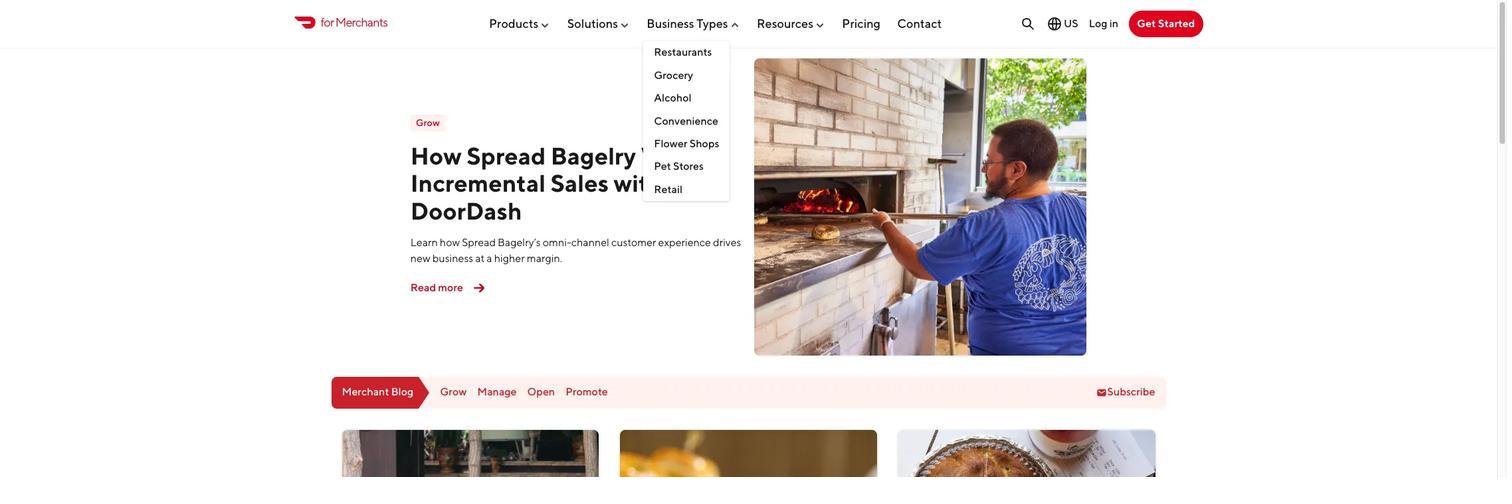 Task type: locate. For each thing, give the bounding box(es) containing it.
1 vertical spatial grow link
[[440, 386, 467, 399]]

0 vertical spatial grow link
[[411, 115, 445, 132]]

business
[[647, 16, 694, 30]]

0 horizontal spatial grow
[[416, 117, 440, 129]]

flower shops link
[[643, 133, 730, 156]]

omni-
[[543, 237, 571, 249]]

grow up how
[[416, 117, 440, 129]]

get
[[1137, 17, 1156, 30]]

spread inside learn how spread bagelry's omni-channel customer experience drives new business at a higher margin.
[[462, 237, 496, 249]]

solutions link
[[567, 11, 630, 36]]

drives
[[713, 237, 741, 249]]

pet stores link
[[643, 156, 730, 179]]

types
[[697, 16, 728, 30]]

stores
[[673, 160, 704, 173]]

for
[[321, 15, 334, 29]]

how
[[440, 237, 460, 249]]

pet
[[654, 160, 671, 173]]

open
[[527, 386, 555, 399]]

margin.
[[527, 253, 562, 265]]

more
[[438, 282, 463, 294]]

promote
[[566, 386, 608, 399]]

0 vertical spatial spread
[[467, 142, 546, 170]]

1 vertical spatial grow
[[440, 386, 467, 399]]

new
[[411, 253, 430, 265]]

customer
[[611, 237, 656, 249]]

shops
[[690, 138, 719, 150]]

with
[[614, 169, 663, 198]]

learn how spread bagelry's omni-channel customer experience drives new business at a higher margin.
[[411, 237, 741, 265]]

pricing
[[842, 16, 881, 30]]

products link
[[489, 11, 551, 36]]

restaurants link
[[643, 41, 730, 64]]

contact link
[[897, 11, 942, 36]]

how spread bagelry wins incremental sales with doordash
[[411, 142, 699, 225]]

contact
[[897, 16, 942, 30]]

bagelry
[[551, 142, 636, 170]]

grow
[[416, 117, 440, 129], [440, 386, 467, 399]]

1 horizontal spatial grow
[[440, 386, 467, 399]]

0 vertical spatial grow
[[416, 117, 440, 129]]

grow link up how
[[411, 115, 445, 132]]

grow for manage
[[440, 386, 467, 399]]

a
[[487, 253, 492, 265]]

wins
[[641, 142, 699, 170]]

for merchants
[[321, 15, 388, 29]]

higher
[[494, 253, 525, 265]]

manage link
[[477, 386, 517, 399]]

grow link left manage "link" on the bottom left of page
[[440, 386, 467, 399]]

1 vertical spatial spread
[[462, 237, 496, 249]]

alcohol
[[654, 92, 692, 104]]

how spread bagelry wins incremental sales with doordash link
[[411, 142, 699, 225]]

us
[[1064, 17, 1078, 30]]

convenience
[[654, 115, 718, 127]]

pricing link
[[842, 11, 881, 36]]

spread
[[467, 142, 546, 170], [462, 237, 496, 249]]

grow left manage
[[440, 386, 467, 399]]

grow link
[[411, 115, 445, 132], [440, 386, 467, 399]]

promote link
[[566, 386, 608, 399]]

log
[[1089, 17, 1108, 30]]

products
[[489, 16, 539, 30]]

get started
[[1137, 17, 1195, 30]]

pet stores
[[654, 160, 704, 173]]

for merchants link
[[294, 13, 388, 31]]



Task type: vqa. For each thing, say whether or not it's contained in the screenshot.
more
yes



Task type: describe. For each thing, give the bounding box(es) containing it.
bagelry's
[[498, 237, 541, 249]]

spread inside how spread bagelry wins incremental sales with doordash
[[467, 142, 546, 170]]

started
[[1158, 17, 1195, 30]]

resources link
[[757, 11, 825, 36]]

how
[[411, 142, 462, 170]]

log in
[[1089, 17, 1118, 30]]

globe line image
[[1047, 16, 1063, 32]]

get started button
[[1129, 11, 1203, 37]]

resources
[[757, 16, 813, 30]]

sales
[[551, 169, 609, 198]]

grow link for manage
[[440, 386, 467, 399]]

flower shops
[[654, 138, 719, 150]]

experience
[[658, 237, 711, 249]]

at
[[475, 253, 485, 265]]

learn
[[411, 237, 438, 249]]

business types
[[647, 16, 728, 30]]

incremental
[[411, 169, 546, 198]]

flower
[[654, 138, 688, 150]]

blog
[[391, 386, 414, 399]]

grow for how spread bagelry wins incremental sales with doordash
[[416, 117, 440, 129]]

manage
[[477, 386, 517, 399]]

solutions
[[567, 16, 618, 30]]

read more
[[411, 282, 463, 294]]

business types link
[[647, 11, 740, 36]]

doordash
[[411, 197, 522, 225]]

spread bagelry hero image image
[[754, 58, 1087, 356]]

open link
[[527, 386, 555, 399]]

alcohol link
[[643, 87, 730, 110]]

subscribe
[[1107, 386, 1155, 399]]

merchant blog link
[[331, 377, 430, 409]]

merchants
[[335, 15, 388, 29]]

arrow right image
[[468, 278, 490, 299]]

convenience link
[[643, 110, 730, 133]]

retail
[[654, 183, 683, 196]]

merchant
[[342, 386, 389, 399]]

retail link
[[643, 179, 730, 201]]

email icon image
[[1097, 388, 1107, 398]]

grocery
[[654, 69, 693, 82]]

in
[[1110, 17, 1118, 30]]

restaurants
[[654, 46, 712, 59]]

log in link
[[1089, 17, 1118, 30]]

business
[[432, 253, 473, 265]]

grow link for how spread bagelry wins incremental sales with doordash
[[411, 115, 445, 132]]

read
[[411, 282, 436, 294]]

merchant blog
[[342, 386, 414, 399]]

channel
[[571, 237, 609, 249]]

grocery link
[[643, 64, 730, 87]]



